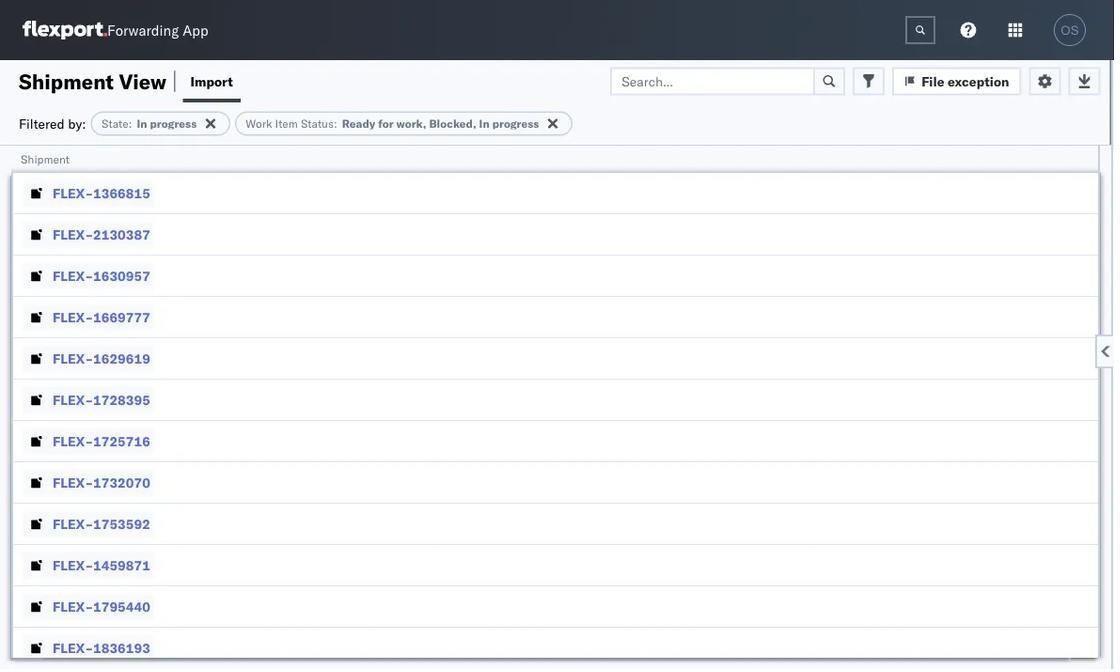 Task type: describe. For each thing, give the bounding box(es) containing it.
flex-1795440
[[53, 599, 150, 615]]

flex-1630957
[[53, 268, 150, 284]]

1366815
[[93, 185, 150, 201]]

flex- for 1836193
[[53, 640, 93, 657]]

Search... text field
[[611, 67, 816, 95]]

work,
[[397, 117, 427, 131]]

flex-2130387
[[53, 226, 150, 243]]

flex-1366815
[[53, 185, 150, 201]]

forwarding
[[107, 21, 179, 39]]

1 in from the left
[[137, 117, 147, 131]]

1728395
[[93, 392, 150, 408]]

import button
[[183, 60, 241, 103]]

filtered
[[19, 115, 65, 132]]

flex-1728395
[[53, 392, 150, 408]]

state
[[102, 117, 129, 131]]

flex- for 1630957
[[53, 268, 93, 284]]

item
[[275, 117, 298, 131]]

2 progress from the left
[[493, 117, 539, 131]]

1753592
[[93, 516, 150, 532]]

flex-1795440 button
[[23, 594, 154, 620]]

shipment view
[[19, 68, 166, 94]]

1732070
[[93, 475, 150, 491]]

1795440
[[93, 599, 150, 615]]

forwarding app
[[107, 21, 208, 39]]

flex-1725716 button
[[23, 428, 154, 455]]

for
[[378, 117, 394, 131]]

os
[[1061, 23, 1079, 37]]

file exception
[[922, 73, 1010, 89]]

flex- for 1459871
[[53, 557, 93, 574]]

2130387
[[93, 226, 150, 243]]

flex-1836193
[[53, 640, 150, 657]]

flex-1753592 button
[[23, 511, 154, 538]]

flex-2130387 button
[[23, 222, 154, 248]]

app
[[183, 21, 208, 39]]

1 : from the left
[[129, 117, 132, 131]]

flex-1629619
[[53, 350, 150, 367]]

1 progress from the left
[[150, 117, 197, 131]]

flex-1725716
[[53, 433, 150, 450]]



Task type: locate. For each thing, give the bounding box(es) containing it.
flex- for 2130387
[[53, 226, 93, 243]]

flex- for 1725716
[[53, 433, 93, 450]]

0 horizontal spatial in
[[137, 117, 147, 131]]

flex-1836193 button
[[23, 635, 154, 662]]

1836193
[[93, 640, 150, 657]]

flex-1630957 button
[[23, 263, 154, 289]]

11 flex- from the top
[[53, 599, 93, 615]]

8 flex- from the top
[[53, 475, 93, 491]]

1 flex- from the top
[[53, 185, 93, 201]]

forwarding app link
[[23, 21, 208, 39]]

flex- inside button
[[53, 350, 93, 367]]

flex-
[[53, 185, 93, 201], [53, 226, 93, 243], [53, 268, 93, 284], [53, 309, 93, 325], [53, 350, 93, 367], [53, 392, 93, 408], [53, 433, 93, 450], [53, 475, 93, 491], [53, 516, 93, 532], [53, 557, 93, 574], [53, 599, 93, 615], [53, 640, 93, 657]]

flex- down the flex-1669777 button
[[53, 350, 93, 367]]

flex- down flex-1459871 button
[[53, 599, 93, 615]]

flex- for 1366815
[[53, 185, 93, 201]]

os button
[[1049, 8, 1092, 52]]

shipment inside button
[[21, 152, 70, 166]]

progress up shipment button
[[493, 117, 539, 131]]

7 flex- from the top
[[53, 433, 93, 450]]

flex-1732070 button
[[23, 470, 154, 496]]

in
[[137, 117, 147, 131], [479, 117, 490, 131]]

flex- down flex-1629619 button
[[53, 392, 93, 408]]

filtered by:
[[19, 115, 86, 132]]

import
[[190, 73, 233, 89]]

flex- down flex-1795440 button in the bottom left of the page
[[53, 640, 93, 657]]

12 flex- from the top
[[53, 640, 93, 657]]

flex- for 1732070
[[53, 475, 93, 491]]

4 flex- from the top
[[53, 309, 93, 325]]

flex- inside "button"
[[53, 268, 93, 284]]

flex- inside 'button'
[[53, 392, 93, 408]]

resize handle column header
[[1076, 146, 1099, 670]]

flex-1629619 button
[[23, 346, 154, 372]]

flex-1732070
[[53, 475, 150, 491]]

1 horizontal spatial :
[[334, 117, 337, 131]]

progress down view
[[150, 117, 197, 131]]

10 flex- from the top
[[53, 557, 93, 574]]

2 in from the left
[[479, 117, 490, 131]]

shipment
[[19, 68, 114, 94], [21, 152, 70, 166]]

flex-1459871
[[53, 557, 150, 574]]

flex-1753592
[[53, 516, 150, 532]]

flexport. image
[[23, 21, 107, 39]]

exception
[[948, 73, 1010, 89]]

2 flex- from the top
[[53, 226, 93, 243]]

3 flex- from the top
[[53, 268, 93, 284]]

progress
[[150, 117, 197, 131], [493, 117, 539, 131]]

shipment for shipment view
[[19, 68, 114, 94]]

work item status : ready for work, blocked, in progress
[[246, 117, 539, 131]]

view
[[119, 68, 166, 94]]

in right blocked,
[[479, 117, 490, 131]]

flex- down the flex-1725716 button at the left of page
[[53, 475, 93, 491]]

2 : from the left
[[334, 117, 337, 131]]

state : in progress
[[102, 117, 197, 131]]

flex- down flex-1753592 button
[[53, 557, 93, 574]]

:
[[129, 117, 132, 131], [334, 117, 337, 131]]

1 vertical spatial shipment
[[21, 152, 70, 166]]

shipment up the by:
[[19, 68, 114, 94]]

status
[[301, 117, 334, 131]]

1629619
[[93, 350, 150, 367]]

flex- down flex-1630957 "button"
[[53, 309, 93, 325]]

flex- down flex-1366815 button
[[53, 226, 93, 243]]

0 vertical spatial shipment
[[19, 68, 114, 94]]

file
[[922, 73, 945, 89]]

9 flex- from the top
[[53, 516, 93, 532]]

1459871
[[93, 557, 150, 574]]

5 flex- from the top
[[53, 350, 93, 367]]

1725716
[[93, 433, 150, 450]]

flex-1669777
[[53, 309, 150, 325]]

0 horizontal spatial progress
[[150, 117, 197, 131]]

flex- for 1795440
[[53, 599, 93, 615]]

flex-1728395 button
[[23, 387, 154, 413]]

1 horizontal spatial progress
[[493, 117, 539, 131]]

flex- up flex-2130387 button
[[53, 185, 93, 201]]

1669777
[[93, 309, 150, 325]]

by:
[[68, 115, 86, 132]]

1630957
[[93, 268, 150, 284]]

6 flex- from the top
[[53, 392, 93, 408]]

shipment for shipment
[[21, 152, 70, 166]]

blocked,
[[429, 117, 477, 131]]

flex- down flex-1732070 button
[[53, 516, 93, 532]]

: left ready
[[334, 117, 337, 131]]

flex-1459871 button
[[23, 553, 154, 579]]

flex- for 1728395
[[53, 392, 93, 408]]

ready
[[342, 117, 376, 131]]

shipment button
[[11, 148, 1080, 166]]

in right state on the top left
[[137, 117, 147, 131]]

flex-1366815 button
[[23, 180, 154, 206]]

flex- down flex-2130387 button
[[53, 268, 93, 284]]

0 horizontal spatial :
[[129, 117, 132, 131]]

flex-1669777 button
[[23, 304, 154, 331]]

work
[[246, 117, 272, 131]]

1 horizontal spatial in
[[479, 117, 490, 131]]

file exception button
[[893, 67, 1022, 95], [893, 67, 1022, 95]]

None text field
[[906, 16, 936, 44]]

flex- down flex-1728395 'button'
[[53, 433, 93, 450]]

shipment down filtered
[[21, 152, 70, 166]]

flex- for 1669777
[[53, 309, 93, 325]]

flex- for 1629619
[[53, 350, 93, 367]]

flex- for 1753592
[[53, 516, 93, 532]]

: down view
[[129, 117, 132, 131]]



Task type: vqa. For each thing, say whether or not it's contained in the screenshot.
Shipment within the Button
yes



